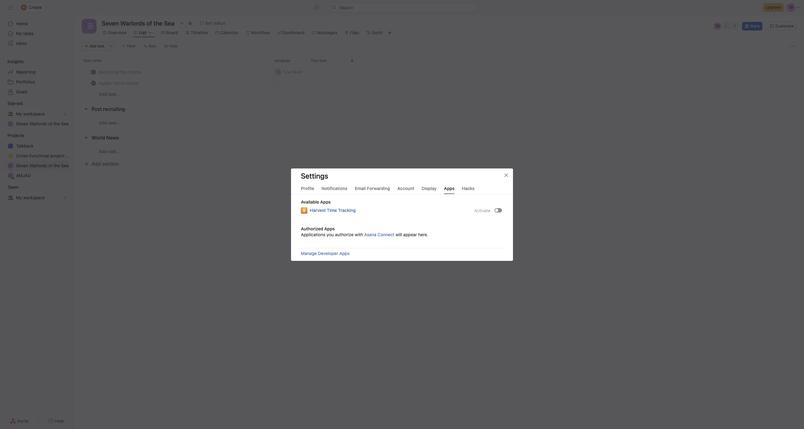 Task type: describe. For each thing, give the bounding box(es) containing it.
row containing task name
[[74, 55, 804, 66]]

due
[[311, 58, 318, 63]]

my inside starred element
[[16, 111, 22, 117]]

manage developer apps link
[[301, 251, 350, 256]]

add task… row for world news
[[74, 146, 804, 157]]

task… for recruiting
[[108, 120, 120, 125]]

task
[[83, 58, 91, 63]]

workflow
[[251, 30, 270, 35]]

tyler black
[[283, 70, 302, 74]]

hacks button
[[462, 186, 475, 194]]

portfolios
[[16, 79, 35, 84]]

talkback
[[16, 143, 34, 149]]

world news button
[[92, 132, 119, 143]]

overview link
[[103, 29, 127, 36]]

messages
[[317, 30, 337, 35]]

developer
[[318, 251, 338, 256]]

tracking
[[338, 208, 356, 213]]

you
[[327, 232, 334, 237]]

seven warlords of the sea inside 'projects' element
[[16, 163, 69, 168]]

authorized
[[301, 226, 323, 231]]

projects button
[[0, 133, 24, 139]]

name
[[92, 58, 101, 63]]

sea for first seven warlords of the sea link from the top of the page
[[61, 121, 69, 126]]

portfolios link
[[4, 77, 70, 87]]

starred
[[7, 101, 23, 106]]

collapse task list for this section image for post recruiting
[[84, 107, 89, 112]]

asana
[[364, 232, 376, 237]]

add for add task… button corresponding to news
[[99, 149, 107, 154]]

add section
[[92, 161, 119, 167]]

add inside button
[[89, 44, 96, 48]]

account button
[[397, 186, 414, 194]]

notifications
[[322, 186, 348, 191]]

overview
[[108, 30, 127, 35]]

assignee
[[274, 58, 290, 63]]

account
[[397, 186, 414, 191]]

project
[[50, 153, 64, 159]]

list image
[[85, 23, 93, 30]]

list
[[139, 30, 146, 35]]

2 seven warlords of the sea link from the top
[[4, 161, 70, 171]]

goals link
[[4, 87, 70, 97]]

team
[[7, 185, 18, 190]]

add left section
[[92, 161, 101, 167]]

tasks
[[23, 31, 34, 36]]

dashboard link
[[277, 29, 305, 36]]

due date
[[311, 58, 327, 63]]

seven inside 'projects' element
[[16, 163, 28, 168]]

add task… for news
[[99, 149, 120, 154]]

of for first seven warlords of the sea link from the top of the page
[[48, 121, 52, 126]]

messages link
[[312, 29, 337, 36]]

my workspace link inside starred element
[[4, 109, 70, 119]]

add task… button for news
[[99, 148, 120, 155]]

projects
[[7, 133, 24, 138]]

my for teams element
[[16, 195, 22, 200]]

apps up time
[[320, 199, 331, 205]]

board
[[166, 30, 178, 35]]

date
[[319, 58, 327, 63]]

invite
[[17, 419, 28, 424]]

starred element
[[0, 98, 74, 130]]

timeline link
[[186, 29, 208, 36]]

post
[[92, 106, 102, 112]]

assign hq locations cell
[[74, 77, 272, 89]]

display button
[[422, 186, 437, 194]]

section
[[102, 161, 119, 167]]

hide sidebar image
[[8, 5, 13, 10]]

share button
[[742, 22, 763, 31]]

with
[[355, 232, 363, 237]]

home
[[16, 21, 28, 26]]

display
[[422, 186, 437, 191]]

files
[[350, 30, 359, 35]]

harvest time tracking link
[[310, 207, 356, 214]]

seven warlords of the sea inside starred element
[[16, 121, 69, 126]]

teams element
[[0, 182, 74, 204]]

my workspace inside teams element
[[16, 195, 45, 200]]

1 seven warlords of the sea link from the top
[[4, 119, 70, 129]]

workspace inside teams element
[[23, 195, 45, 200]]

Completed checkbox
[[90, 79, 97, 87]]

add section button
[[82, 159, 121, 170]]

add task… button for recruiting
[[99, 119, 120, 126]]

projects element
[[0, 130, 74, 182]]

invite button
[[6, 416, 32, 427]]

add task
[[89, 44, 105, 48]]

asana connect link
[[364, 232, 395, 237]]

news
[[106, 135, 119, 141]]

the inside 'projects' element
[[53, 163, 60, 168]]

will
[[396, 232, 402, 237]]

applications
[[301, 232, 326, 237]]

warlords inside 'projects' element
[[29, 163, 47, 168]]

post recruiting
[[92, 106, 125, 112]]

profile button
[[301, 186, 314, 194]]

world
[[92, 135, 105, 141]]

post recruiting button
[[92, 104, 125, 115]]

Recruiting top Pirates text field
[[97, 69, 143, 75]]

upgrade button
[[763, 3, 784, 12]]

header untitled section tree grid
[[74, 66, 804, 100]]

calendar link
[[215, 29, 239, 36]]

add task… inside header untitled section tree grid
[[99, 92, 120, 97]]

inbox link
[[4, 39, 70, 48]]

goals
[[16, 89, 27, 94]]

talkback link
[[4, 141, 70, 151]]

team button
[[0, 184, 18, 191]]



Task type: locate. For each thing, give the bounding box(es) containing it.
tb inside button
[[715, 24, 720, 28]]

2 add task… from the top
[[99, 120, 120, 125]]

0 vertical spatial add task… row
[[74, 89, 804, 100]]

collapse task list for this section image for world news
[[84, 135, 89, 140]]

remove from starred image
[[188, 21, 193, 26]]

1 my workspace from the top
[[16, 111, 45, 117]]

collapse task list for this section image left world
[[84, 135, 89, 140]]

1 vertical spatial tb
[[276, 70, 281, 74]]

available apps
[[301, 199, 331, 205]]

email
[[355, 186, 366, 191]]

1 add task… row from the top
[[74, 89, 804, 100]]

task… down recruiting
[[108, 120, 120, 125]]

add task… button up section
[[99, 148, 120, 155]]

2 of from the top
[[48, 163, 52, 168]]

task…
[[108, 92, 120, 97], [108, 120, 120, 125], [108, 149, 120, 154]]

1 seven warlords of the sea from the top
[[16, 121, 69, 126]]

2 vertical spatial task…
[[108, 149, 120, 154]]

1 vertical spatial workspace
[[23, 195, 45, 200]]

reporting
[[16, 69, 36, 75]]

3 add task… from the top
[[99, 149, 120, 154]]

0 vertical spatial my workspace
[[16, 111, 45, 117]]

completed image
[[90, 79, 97, 87]]

1 of from the top
[[48, 121, 52, 126]]

1 add task… button from the top
[[99, 91, 120, 98]]

timeline
[[191, 30, 208, 35]]

0 vertical spatial my
[[16, 31, 22, 36]]

2 seven from the top
[[16, 163, 28, 168]]

starred button
[[0, 101, 23, 107]]

settings
[[301, 172, 328, 180]]

email forwarding
[[355, 186, 390, 191]]

0 vertical spatial my workspace link
[[4, 109, 70, 119]]

harvest
[[310, 208, 326, 213]]

my down team
[[16, 195, 22, 200]]

cross-functional project plan link
[[4, 151, 74, 161]]

Assign HQ locations text field
[[97, 80, 141, 86]]

available
[[301, 199, 319, 205]]

0 vertical spatial add task… button
[[99, 91, 120, 98]]

2 task… from the top
[[108, 120, 120, 125]]

1 vertical spatial collapse task list for this section image
[[84, 135, 89, 140]]

1 horizontal spatial tb
[[715, 24, 720, 28]]

hacks
[[462, 186, 475, 191]]

tb button
[[714, 23, 721, 30]]

2 my workspace link from the top
[[4, 193, 70, 203]]

1 vertical spatial my workspace
[[16, 195, 45, 200]]

3 add task… button from the top
[[99, 148, 120, 155]]

1 sea from the top
[[61, 121, 69, 126]]

board link
[[161, 29, 178, 36]]

2 vertical spatial my
[[16, 195, 22, 200]]

seven inside starred element
[[16, 121, 28, 126]]

2 the from the top
[[53, 163, 60, 168]]

the up talkback link
[[53, 121, 60, 126]]

seven warlords of the sea link down functional
[[4, 161, 70, 171]]

3 task… from the top
[[108, 149, 120, 154]]

2 add task… button from the top
[[99, 119, 120, 126]]

list link
[[134, 29, 146, 36]]

appear
[[403, 232, 417, 237]]

1 collapse task list for this section image from the top
[[84, 107, 89, 112]]

2 my from the top
[[16, 111, 22, 117]]

3 my from the top
[[16, 195, 22, 200]]

1 vertical spatial task…
[[108, 120, 120, 125]]

manage developer apps
[[301, 251, 350, 256]]

warlords
[[29, 121, 47, 126], [29, 163, 47, 168]]

insights button
[[0, 59, 24, 65]]

seven warlords of the sea up talkback link
[[16, 121, 69, 126]]

seven warlords of the sea down the cross-functional project plan
[[16, 163, 69, 168]]

task
[[97, 44, 105, 48]]

2 collapse task list for this section image from the top
[[84, 135, 89, 140]]

recruiting top pirates cell
[[74, 66, 272, 78]]

1 vertical spatial of
[[48, 163, 52, 168]]

0 vertical spatial seven warlords of the sea link
[[4, 119, 70, 129]]

connect
[[378, 232, 395, 237]]

my left tasks
[[16, 31, 22, 36]]

collapse task list for this section image left 'post'
[[84, 107, 89, 112]]

my tasks
[[16, 31, 34, 36]]

completed image
[[90, 68, 97, 76]]

profile
[[301, 186, 314, 191]]

my workspace link inside teams element
[[4, 193, 70, 203]]

share
[[750, 24, 760, 28]]

of up talkback link
[[48, 121, 52, 126]]

1 vertical spatial seven
[[16, 163, 28, 168]]

add task button
[[82, 42, 108, 51]]

world news
[[92, 135, 119, 141]]

add
[[89, 44, 96, 48], [99, 92, 107, 97], [99, 120, 107, 125], [99, 149, 107, 154], [92, 161, 101, 167]]

task… down "assign hq locations" text field
[[108, 92, 120, 97]]

1 my from the top
[[16, 31, 22, 36]]

add task… button down "assign hq locations" text field
[[99, 91, 120, 98]]

of down the cross-functional project plan
[[48, 163, 52, 168]]

0 vertical spatial workspace
[[23, 111, 45, 117]]

0 vertical spatial the
[[53, 121, 60, 126]]

gantt link
[[367, 29, 383, 36]]

1 add task… from the top
[[99, 92, 120, 97]]

my inside teams element
[[16, 195, 22, 200]]

0 horizontal spatial tb
[[276, 70, 281, 74]]

add task… row
[[74, 89, 804, 100], [74, 117, 804, 129], [74, 146, 804, 157]]

recruiting
[[103, 106, 125, 112]]

add task… button
[[99, 91, 120, 98], [99, 119, 120, 126], [99, 148, 120, 155]]

cross-functional project plan
[[16, 153, 74, 159]]

add task… up section
[[99, 149, 120, 154]]

my workspace link down "goals" link
[[4, 109, 70, 119]]

0 vertical spatial seven
[[16, 121, 28, 126]]

apps up you
[[324, 226, 335, 231]]

workspace
[[23, 111, 45, 117], [23, 195, 45, 200]]

seven down the "cross-"
[[16, 163, 28, 168]]

1 vertical spatial seven warlords of the sea link
[[4, 161, 70, 171]]

2 warlords from the top
[[29, 163, 47, 168]]

None text field
[[100, 18, 176, 29]]

my inside the global element
[[16, 31, 22, 36]]

2 vertical spatial add task…
[[99, 149, 120, 154]]

authorize
[[335, 232, 354, 237]]

1 vertical spatial add task… row
[[74, 117, 804, 129]]

workspace down "goals" link
[[23, 111, 45, 117]]

collapse task list for this section image
[[84, 107, 89, 112], [84, 135, 89, 140]]

row containing tb
[[74, 66, 804, 78]]

activate
[[474, 208, 490, 213]]

manage
[[301, 251, 317, 256]]

2 vertical spatial add task… row
[[74, 146, 804, 157]]

add task… row for post recruiting
[[74, 117, 804, 129]]

1 vertical spatial my workspace link
[[4, 193, 70, 203]]

add for add task… button inside the header untitled section tree grid
[[99, 92, 107, 97]]

add left task
[[89, 44, 96, 48]]

1 vertical spatial add task…
[[99, 120, 120, 125]]

apps left hacks at the right of page
[[444, 186, 455, 191]]

add task… for recruiting
[[99, 120, 120, 125]]

calendar
[[220, 30, 239, 35]]

close image
[[504, 173, 509, 178]]

apps inside authorized apps applications you authorize with asana connect will appear here.
[[324, 226, 335, 231]]

of inside 'projects' element
[[48, 163, 52, 168]]

1 vertical spatial the
[[53, 163, 60, 168]]

row
[[74, 55, 804, 66], [82, 66, 797, 67], [74, 66, 804, 78], [74, 77, 804, 89]]

1 vertical spatial add task… button
[[99, 119, 120, 126]]

1 vertical spatial seven warlords of the sea
[[16, 163, 69, 168]]

plan
[[66, 153, 74, 159]]

my workspace link down amjad link
[[4, 193, 70, 203]]

harvest time tracking
[[310, 208, 356, 213]]

functional
[[29, 153, 49, 159]]

add task… down "assign hq locations" text field
[[99, 92, 120, 97]]

task… inside header untitled section tree grid
[[108, 92, 120, 97]]

add down post recruiting button at top
[[99, 120, 107, 125]]

add task… button inside header untitled section tree grid
[[99, 91, 120, 98]]

1 task… from the top
[[108, 92, 120, 97]]

0 vertical spatial of
[[48, 121, 52, 126]]

add inside header untitled section tree grid
[[99, 92, 107, 97]]

tb inside row
[[276, 70, 281, 74]]

sea inside 'projects' element
[[61, 163, 69, 168]]

amjad link
[[4, 171, 70, 181]]

home link
[[4, 19, 70, 29]]

1 the from the top
[[53, 121, 60, 126]]

apps right developer
[[339, 251, 350, 256]]

0 vertical spatial collapse task list for this section image
[[84, 107, 89, 112]]

0 vertical spatial seven warlords of the sea
[[16, 121, 69, 126]]

switch
[[495, 208, 502, 213]]

insights
[[7, 59, 24, 64]]

files link
[[345, 29, 359, 36]]

2 add task… row from the top
[[74, 117, 804, 129]]

my workspace down starred at the left top of the page
[[16, 111, 45, 117]]

1 seven from the top
[[16, 121, 28, 126]]

task… for news
[[108, 149, 120, 154]]

1 my workspace link from the top
[[4, 109, 70, 119]]

3 add task… row from the top
[[74, 146, 804, 157]]

authorized apps applications you authorize with asana connect will appear here.
[[301, 226, 428, 237]]

add up post recruiting
[[99, 92, 107, 97]]

add task… button down post recruiting button at top
[[99, 119, 120, 126]]

time
[[327, 208, 337, 213]]

workflow link
[[246, 29, 270, 36]]

0 vertical spatial add task…
[[99, 92, 120, 97]]

warlords up talkback link
[[29, 121, 47, 126]]

1 vertical spatial warlords
[[29, 163, 47, 168]]

my workspace
[[16, 111, 45, 117], [16, 195, 45, 200]]

add task… down post recruiting button at top
[[99, 120, 120, 125]]

1 vertical spatial sea
[[61, 163, 69, 168]]

2 vertical spatial add task… button
[[99, 148, 120, 155]]

2 seven warlords of the sea from the top
[[16, 163, 69, 168]]

cross-
[[16, 153, 29, 159]]

my workspace inside starred element
[[16, 111, 45, 117]]

add for recruiting's add task… button
[[99, 120, 107, 125]]

notifications button
[[322, 186, 348, 194]]

add up add section button
[[99, 149, 107, 154]]

0 vertical spatial sea
[[61, 121, 69, 126]]

0 vertical spatial warlords
[[29, 121, 47, 126]]

my
[[16, 31, 22, 36], [16, 111, 22, 117], [16, 195, 22, 200]]

my down starred at the left top of the page
[[16, 111, 22, 117]]

2 workspace from the top
[[23, 195, 45, 200]]

task… up section
[[108, 149, 120, 154]]

sea
[[61, 121, 69, 126], [61, 163, 69, 168]]

of for first seven warlords of the sea link from the bottom of the page
[[48, 163, 52, 168]]

global element
[[0, 15, 74, 52]]

seven warlords of the sea link
[[4, 119, 70, 129], [4, 161, 70, 171]]

insights element
[[0, 56, 74, 98]]

amjad
[[16, 173, 31, 178]]

2 sea from the top
[[61, 163, 69, 168]]

Completed checkbox
[[90, 68, 97, 76]]

of
[[48, 121, 52, 126], [48, 163, 52, 168]]

the inside starred element
[[53, 121, 60, 126]]

seven up projects
[[16, 121, 28, 126]]

dashboard
[[282, 30, 305, 35]]

black
[[293, 70, 302, 74]]

1 vertical spatial my
[[16, 111, 22, 117]]

warlords down cross-functional project plan link
[[29, 163, 47, 168]]

apps
[[444, 186, 455, 191], [320, 199, 331, 205], [324, 226, 335, 231], [339, 251, 350, 256]]

upgrade
[[766, 5, 781, 10]]

my for the global element
[[16, 31, 22, 36]]

seven
[[16, 121, 28, 126], [16, 163, 28, 168]]

sea inside starred element
[[61, 121, 69, 126]]

tb
[[715, 24, 720, 28], [276, 70, 281, 74]]

seven warlords of the sea
[[16, 121, 69, 126], [16, 163, 69, 168]]

workspace inside starred element
[[23, 111, 45, 117]]

0 vertical spatial task…
[[108, 92, 120, 97]]

of inside starred element
[[48, 121, 52, 126]]

1 warlords from the top
[[29, 121, 47, 126]]

0 vertical spatial tb
[[715, 24, 720, 28]]

1 workspace from the top
[[23, 111, 45, 117]]

2 my workspace from the top
[[16, 195, 45, 200]]

sea for first seven warlords of the sea link from the bottom of the page
[[61, 163, 69, 168]]

seven warlords of the sea link up talkback link
[[4, 119, 70, 129]]

the down project on the left top
[[53, 163, 60, 168]]

warlords inside starred element
[[29, 121, 47, 126]]

my workspace down team
[[16, 195, 45, 200]]

workspace down amjad link
[[23, 195, 45, 200]]



Task type: vqa. For each thing, say whether or not it's contained in the screenshot.
the topmost Collapse task list for this group image
no



